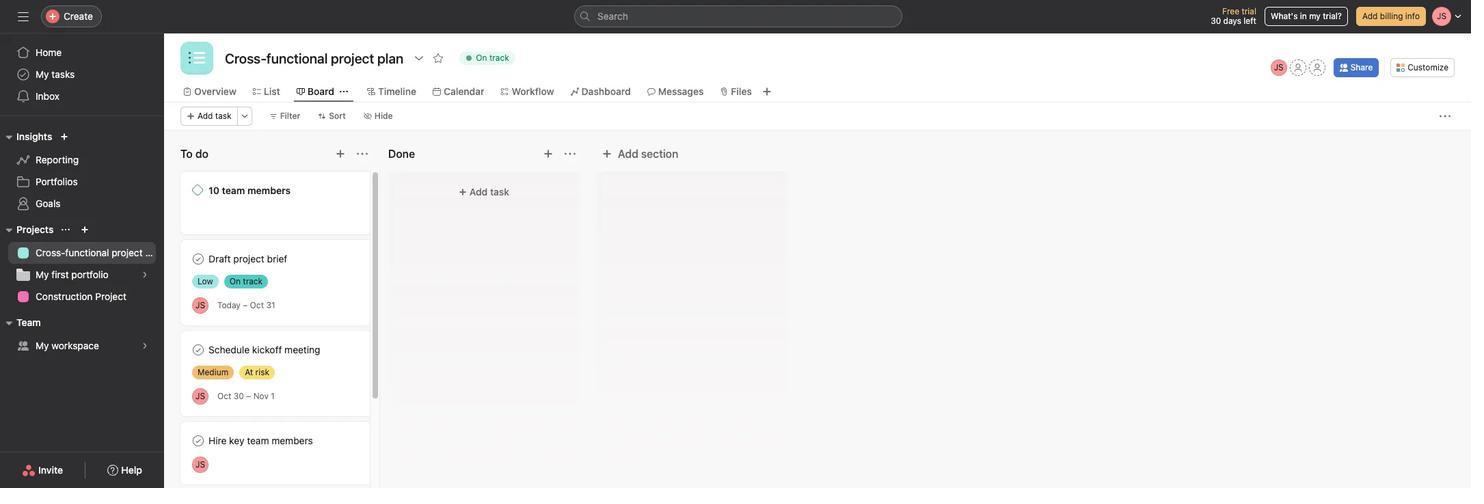 Task type: locate. For each thing, give the bounding box(es) containing it.
left
[[1244, 16, 1257, 26]]

what's in my trial?
[[1271, 11, 1342, 21]]

team
[[222, 185, 245, 196], [247, 435, 269, 446]]

my left first
[[36, 269, 49, 280]]

30 left days
[[1211, 16, 1221, 26]]

my inside "link"
[[36, 269, 49, 280]]

team
[[16, 317, 41, 328]]

create button
[[41, 5, 102, 27]]

hire
[[209, 435, 227, 446]]

1 vertical spatial 30
[[234, 391, 244, 401]]

task
[[215, 111, 232, 121], [490, 186, 509, 198]]

1 horizontal spatial on
[[476, 53, 487, 63]]

create
[[64, 10, 93, 22]]

more actions image
[[1440, 111, 1451, 122]]

1 horizontal spatial track
[[490, 53, 509, 63]]

3 my from the top
[[36, 340, 49, 351]]

track up workflow link
[[490, 53, 509, 63]]

files
[[731, 85, 752, 97]]

calendar link
[[433, 84, 484, 99]]

1 completed image from the top
[[190, 251, 206, 267]]

–
[[243, 300, 248, 310], [246, 391, 251, 401]]

0 vertical spatial my
[[36, 68, 49, 80]]

my inside teams element
[[36, 340, 49, 351]]

0 horizontal spatial track
[[243, 276, 263, 286]]

completed image left draft at the left of the page
[[190, 251, 206, 267]]

on up today
[[230, 276, 241, 286]]

on
[[476, 53, 487, 63], [230, 276, 241, 286]]

js down the medium at the left
[[196, 391, 205, 401]]

members
[[247, 185, 291, 196], [272, 435, 313, 446]]

1 completed checkbox from the top
[[190, 251, 206, 267]]

0 vertical spatial completed image
[[190, 251, 206, 267]]

0 vertical spatial add task
[[198, 111, 232, 121]]

new project or portfolio image
[[81, 226, 89, 234]]

my
[[1309, 11, 1321, 21]]

my left tasks
[[36, 68, 49, 80]]

1 horizontal spatial 30
[[1211, 16, 1221, 26]]

0 vertical spatial add task button
[[181, 107, 238, 126]]

my first portfolio link
[[8, 264, 156, 286]]

1 horizontal spatial task
[[490, 186, 509, 198]]

help
[[121, 464, 142, 476]]

team right 10
[[222, 185, 245, 196]]

my
[[36, 68, 49, 80], [36, 269, 49, 280], [36, 340, 49, 351]]

my tasks
[[36, 68, 75, 80]]

my down team
[[36, 340, 49, 351]]

1 vertical spatial track
[[243, 276, 263, 286]]

2 completed image from the top
[[190, 342, 206, 358]]

oct down the medium at the left
[[217, 391, 231, 401]]

0 vertical spatial on track
[[476, 53, 509, 63]]

list link
[[253, 84, 280, 99]]

board link
[[297, 84, 334, 99]]

0 horizontal spatial task
[[215, 111, 232, 121]]

Completed checkbox
[[190, 251, 206, 267], [190, 342, 206, 358]]

hide button
[[357, 107, 399, 126]]

on track up calendar
[[476, 53, 509, 63]]

projects element
[[0, 217, 164, 310]]

– left nov
[[246, 391, 251, 401]]

messages
[[658, 85, 704, 97]]

filter button
[[263, 107, 307, 126]]

1 vertical spatial my
[[36, 269, 49, 280]]

construction project link
[[8, 286, 156, 308]]

on track
[[476, 53, 509, 63], [230, 276, 263, 286]]

show options, current sort, top image
[[62, 226, 70, 234]]

track down draft project brief
[[243, 276, 263, 286]]

members right 10
[[247, 185, 291, 196]]

my tasks link
[[8, 64, 156, 85]]

in
[[1300, 11, 1307, 21]]

js
[[1274, 62, 1284, 72], [196, 300, 205, 310], [196, 391, 205, 401], [196, 459, 205, 470]]

project left plan
[[112, 247, 143, 258]]

to do
[[181, 148, 208, 160]]

members down "1"
[[272, 435, 313, 446]]

completed milestone image
[[192, 185, 203, 196]]

– right today
[[243, 300, 248, 310]]

add billing info
[[1363, 11, 1420, 21]]

customize
[[1408, 62, 1449, 72]]

0 horizontal spatial add task button
[[181, 107, 238, 126]]

1 horizontal spatial add task button
[[397, 180, 572, 204]]

functional
[[65, 247, 109, 258]]

team right key
[[247, 435, 269, 446]]

my for my first portfolio
[[36, 269, 49, 280]]

completed checkbox left draft at the left of the page
[[190, 251, 206, 267]]

on up calendar
[[476, 53, 487, 63]]

None text field
[[222, 46, 407, 70]]

completed checkbox for schedule kickoff meeting
[[190, 342, 206, 358]]

0 vertical spatial completed checkbox
[[190, 251, 206, 267]]

1 vertical spatial oct
[[217, 391, 231, 401]]

1
[[271, 391, 275, 401]]

2 my from the top
[[36, 269, 49, 280]]

js down low
[[196, 300, 205, 310]]

schedule kickoff meeting
[[209, 344, 320, 356]]

goals
[[36, 198, 61, 209]]

track
[[490, 53, 509, 63], [243, 276, 263, 286]]

plan
[[145, 247, 164, 258]]

1 my from the top
[[36, 68, 49, 80]]

add
[[1363, 11, 1378, 21], [198, 111, 213, 121], [618, 148, 639, 160], [470, 186, 488, 198]]

customize button
[[1391, 58, 1455, 77]]

2 vertical spatial my
[[36, 340, 49, 351]]

0 vertical spatial 30
[[1211, 16, 1221, 26]]

0 vertical spatial track
[[490, 53, 509, 63]]

trial
[[1242, 6, 1257, 16]]

oct left 31
[[250, 300, 264, 310]]

my inside global element
[[36, 68, 49, 80]]

0 vertical spatial –
[[243, 300, 248, 310]]

2 completed checkbox from the top
[[190, 342, 206, 358]]

hire key team members
[[209, 435, 313, 446]]

1 horizontal spatial add task
[[470, 186, 509, 198]]

add task image
[[543, 148, 554, 159]]

completed image up the medium at the left
[[190, 342, 206, 358]]

1 vertical spatial on
[[230, 276, 241, 286]]

0 vertical spatial team
[[222, 185, 245, 196]]

low
[[198, 276, 213, 286]]

add tab image
[[762, 86, 773, 97]]

1 horizontal spatial on track
[[476, 53, 509, 63]]

project left brief
[[233, 253, 264, 265]]

completed image
[[190, 251, 206, 267], [190, 342, 206, 358]]

10
[[209, 185, 219, 196]]

completed image for draft project brief
[[190, 251, 206, 267]]

add billing info button
[[1357, 7, 1426, 26]]

1 vertical spatial add task
[[470, 186, 509, 198]]

my workspace
[[36, 340, 99, 351]]

more section actions image
[[357, 148, 368, 159]]

0 horizontal spatial on track
[[230, 276, 263, 286]]

workspace
[[51, 340, 99, 351]]

today – oct 31
[[217, 300, 275, 310]]

add task
[[198, 111, 232, 121], [470, 186, 509, 198]]

completed image for schedule kickoff meeting
[[190, 342, 206, 358]]

1 vertical spatial completed image
[[190, 342, 206, 358]]

1 horizontal spatial project
[[233, 253, 264, 265]]

overview
[[194, 85, 236, 97]]

add inside button
[[618, 148, 639, 160]]

0 vertical spatial on
[[476, 53, 487, 63]]

files link
[[720, 84, 752, 99]]

0 horizontal spatial 30
[[234, 391, 244, 401]]

key
[[229, 435, 244, 446]]

completed image
[[190, 433, 206, 449]]

cross-functional project plan
[[36, 247, 164, 258]]

construction
[[36, 291, 93, 302]]

workflow link
[[501, 84, 554, 99]]

1 vertical spatial team
[[247, 435, 269, 446]]

30 left nov
[[234, 391, 244, 401]]

teams element
[[0, 310, 164, 360]]

invite
[[38, 464, 63, 476]]

0 vertical spatial oct
[[250, 300, 264, 310]]

draft
[[209, 253, 231, 265]]

completed checkbox up the medium at the left
[[190, 342, 206, 358]]

construction project
[[36, 291, 126, 302]]

on track down draft project brief
[[230, 276, 263, 286]]

invite button
[[13, 458, 72, 483]]

list image
[[189, 50, 205, 66]]

team button
[[0, 315, 41, 331]]

on track button
[[454, 49, 521, 68]]

workflow
[[512, 85, 554, 97]]

1 vertical spatial task
[[490, 186, 509, 198]]

1 vertical spatial completed checkbox
[[190, 342, 206, 358]]



Task type: vqa. For each thing, say whether or not it's contained in the screenshot.
the Cost
no



Task type: describe. For each thing, give the bounding box(es) containing it.
search list box
[[574, 5, 903, 27]]

done
[[388, 148, 415, 160]]

show options image
[[414, 53, 425, 64]]

global element
[[0, 34, 164, 116]]

0 horizontal spatial oct
[[217, 391, 231, 401]]

0 horizontal spatial project
[[112, 247, 143, 258]]

free
[[1223, 6, 1240, 16]]

on track inside popup button
[[476, 53, 509, 63]]

oct 30 – nov 1
[[217, 391, 275, 401]]

at
[[245, 367, 253, 377]]

30 inside the free trial 30 days left
[[1211, 16, 1221, 26]]

my workspace link
[[8, 335, 156, 357]]

inbox
[[36, 90, 60, 102]]

see details, my workspace image
[[141, 342, 149, 350]]

goals link
[[8, 193, 156, 215]]

at risk
[[245, 367, 269, 377]]

tab actions image
[[340, 88, 348, 96]]

help button
[[99, 458, 151, 483]]

js button down the medium at the left
[[192, 388, 209, 404]]

1 vertical spatial on track
[[230, 276, 263, 286]]

1 vertical spatial members
[[272, 435, 313, 446]]

add section
[[618, 148, 679, 160]]

home link
[[8, 42, 156, 64]]

days
[[1224, 16, 1242, 26]]

today
[[217, 300, 241, 310]]

1 horizontal spatial team
[[247, 435, 269, 446]]

free trial 30 days left
[[1211, 6, 1257, 26]]

home
[[36, 46, 62, 58]]

inbox link
[[8, 85, 156, 107]]

31
[[266, 300, 275, 310]]

overview link
[[183, 84, 236, 99]]

portfolio
[[71, 269, 109, 280]]

see details, my first portfolio image
[[141, 271, 149, 279]]

sort button
[[312, 107, 352, 126]]

Completed checkbox
[[190, 433, 206, 449]]

insights element
[[0, 124, 164, 217]]

10 team members
[[209, 185, 291, 196]]

js down completed icon
[[196, 459, 205, 470]]

schedule
[[209, 344, 250, 356]]

brief
[[267, 253, 287, 265]]

timeline
[[378, 85, 416, 97]]

my for my workspace
[[36, 340, 49, 351]]

meeting
[[285, 344, 320, 356]]

projects
[[16, 224, 54, 235]]

share button
[[1334, 58, 1379, 77]]

0 vertical spatial members
[[247, 185, 291, 196]]

timeline link
[[367, 84, 416, 99]]

medium
[[198, 367, 228, 377]]

what's
[[1271, 11, 1298, 21]]

draft project brief
[[209, 253, 287, 265]]

risk
[[255, 367, 269, 377]]

my for my tasks
[[36, 68, 49, 80]]

nov
[[253, 391, 269, 401]]

sort
[[329, 111, 346, 121]]

filter
[[280, 111, 300, 121]]

insights
[[16, 131, 52, 142]]

hide sidebar image
[[18, 11, 29, 22]]

on inside popup button
[[476, 53, 487, 63]]

add inside button
[[1363, 11, 1378, 21]]

new image
[[60, 133, 69, 141]]

0 horizontal spatial on
[[230, 276, 241, 286]]

1 vertical spatial –
[[246, 391, 251, 401]]

1 vertical spatial add task button
[[397, 180, 572, 204]]

reporting
[[36, 154, 79, 165]]

more actions image
[[240, 112, 249, 120]]

messages link
[[647, 84, 704, 99]]

hide
[[375, 111, 393, 121]]

section
[[641, 148, 679, 160]]

calendar
[[444, 85, 484, 97]]

search
[[598, 10, 628, 22]]

add section button
[[596, 142, 684, 166]]

0 horizontal spatial team
[[222, 185, 245, 196]]

js button down low
[[192, 297, 209, 314]]

reporting link
[[8, 149, 156, 171]]

dashboard link
[[571, 84, 631, 99]]

js button down what's
[[1271, 59, 1287, 76]]

share
[[1351, 62, 1373, 72]]

1 horizontal spatial oct
[[250, 300, 264, 310]]

dashboard
[[582, 85, 631, 97]]

js down what's
[[1274, 62, 1284, 72]]

billing
[[1380, 11, 1403, 21]]

tasks
[[51, 68, 75, 80]]

completed checkbox for draft project brief
[[190, 251, 206, 267]]

Completed milestone checkbox
[[192, 185, 203, 196]]

portfolios
[[36, 176, 78, 187]]

projects button
[[0, 222, 54, 238]]

insights button
[[0, 129, 52, 145]]

board
[[308, 85, 334, 97]]

0 vertical spatial task
[[215, 111, 232, 121]]

more section actions image
[[565, 148, 576, 159]]

track inside popup button
[[490, 53, 509, 63]]

add task image
[[335, 148, 346, 159]]

cross-functional project plan link
[[8, 242, 164, 264]]

what's in my trial? button
[[1265, 7, 1348, 26]]

search button
[[574, 5, 903, 27]]

kickoff
[[252, 344, 282, 356]]

list
[[264, 85, 280, 97]]

js button down completed icon
[[192, 457, 209, 473]]

add to starred image
[[433, 53, 444, 64]]

my first portfolio
[[36, 269, 109, 280]]

project
[[95, 291, 126, 302]]

0 horizontal spatial add task
[[198, 111, 232, 121]]



